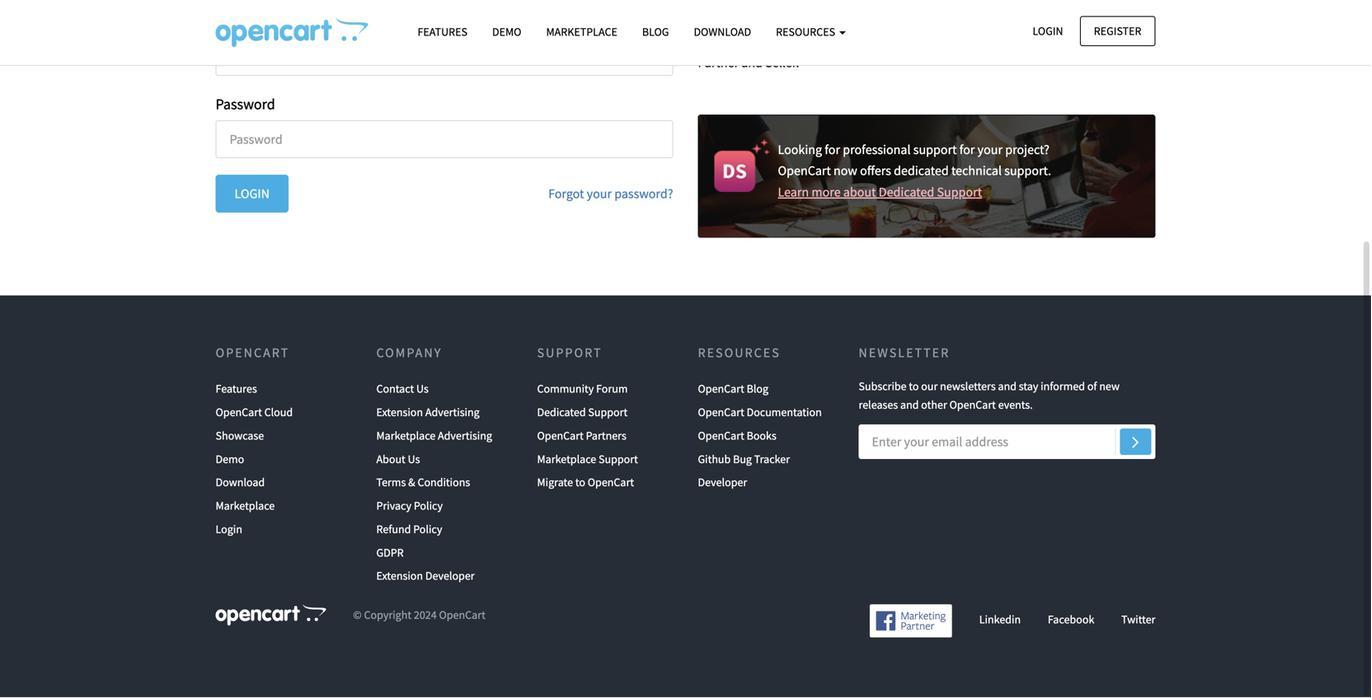 Task type: locate. For each thing, give the bounding box(es) containing it.
to down marketplace support link
[[575, 476, 585, 491]]

1 vertical spatial our
[[921, 380, 938, 395]]

policy for privacy policy
[[414, 499, 443, 514]]

seller.
[[765, 55, 799, 72]]

features link for opencart cloud
[[216, 378, 257, 402]]

1 horizontal spatial download link
[[681, 17, 764, 46]]

about
[[843, 185, 876, 201]]

1 vertical spatial policy
[[413, 523, 442, 538]]

showcase
[[216, 429, 264, 444]]

opencart - account login image
[[216, 17, 368, 47]]

0 vertical spatial your
[[978, 142, 1003, 159]]

2 for from the left
[[960, 142, 975, 159]]

0 vertical spatial demo
[[492, 24, 522, 39]]

terms
[[376, 476, 406, 491]]

© copyright 2024 opencart
[[353, 608, 486, 623]]

login button
[[216, 176, 289, 213]]

blog left create
[[642, 24, 669, 39]]

0 vertical spatial to
[[698, 34, 709, 51]]

features link for demo
[[405, 17, 480, 46]]

forgot
[[548, 186, 584, 203]]

1 horizontal spatial to
[[698, 34, 709, 51]]

1 extension from the top
[[376, 406, 423, 421]]

features for demo
[[418, 24, 468, 39]]

2 horizontal spatial to
[[909, 380, 919, 395]]

1 horizontal spatial account
[[939, 13, 983, 30]]

0 vertical spatial login link
[[1019, 16, 1077, 46]]

0 horizontal spatial more
[[770, 34, 799, 51]]

2 account from the left
[[939, 13, 983, 30]]

us right the about
[[408, 452, 420, 467]]

1 vertical spatial extension
[[376, 570, 423, 584]]

for up now
[[825, 142, 840, 159]]

policy
[[414, 499, 443, 514], [413, 523, 442, 538]]

0 vertical spatial features
[[418, 24, 468, 39]]

0 vertical spatial advertising
[[425, 406, 480, 421]]

more down now
[[812, 185, 841, 201]]

policy down terms & conditions link
[[414, 499, 443, 514]]

download up partner
[[694, 24, 751, 39]]

1 vertical spatial us
[[408, 452, 420, 467]]

0 horizontal spatial an
[[736, 13, 750, 30]]

1 vertical spatial blog
[[747, 382, 769, 397]]

policy inside privacy policy link
[[414, 499, 443, 514]]

1 vertical spatial dedicated
[[537, 406, 586, 421]]

2 policy from the top
[[413, 523, 442, 538]]

policy down privacy policy link
[[413, 523, 442, 538]]

dedicated inside "link"
[[537, 406, 586, 421]]

0 vertical spatial our
[[1013, 13, 1032, 30]]

opencart inside migrate to opencart "link"
[[588, 476, 634, 491]]

download link up partner
[[681, 17, 764, 46]]

1 vertical spatial advertising
[[438, 429, 492, 444]]

your right forgot
[[587, 186, 612, 203]]

1 vertical spatial developer
[[425, 570, 475, 584]]

opencart down looking
[[778, 163, 831, 180]]

opencart up opencart documentation
[[698, 382, 744, 397]]

github bug tracker link
[[698, 448, 790, 472]]

advertising
[[425, 406, 480, 421], [438, 429, 492, 444]]

support inside the looking for professional support for your project? opencart now offers dedicated technical support. learn more about dedicated support
[[937, 185, 982, 201]]

subscribe
[[859, 380, 907, 395]]

1 horizontal spatial features
[[418, 24, 468, 39]]

1 vertical spatial demo
[[216, 452, 244, 467]]

advertising for marketplace advertising
[[438, 429, 492, 444]]

opencart down dedicated support "link"
[[537, 429, 584, 444]]

support down partners
[[599, 452, 638, 467]]

0 horizontal spatial login link
[[216, 519, 242, 542]]

opencart down newsletters
[[950, 398, 996, 413]]

login link
[[1019, 16, 1077, 46], [216, 519, 242, 542]]

our up other
[[921, 380, 938, 395]]

more for about
[[812, 185, 841, 201]]

0 horizontal spatial demo
[[216, 452, 244, 467]]

your up technical
[[978, 142, 1003, 159]]

opencart up github in the right of the page
[[698, 429, 744, 444]]

marketplace for marketplace advertising
[[376, 429, 436, 444]]

.
[[853, 13, 856, 30]]

1 horizontal spatial for
[[960, 142, 975, 159]]

0 vertical spatial features link
[[405, 17, 480, 46]]

2 extension from the top
[[376, 570, 423, 584]]

dedicated support link
[[537, 402, 628, 425]]

opencart image
[[216, 605, 326, 627]]

0 vertical spatial more
[[770, 34, 799, 51]]

opencart blog link
[[698, 378, 769, 402]]

resources up seller.
[[776, 24, 838, 39]]

opencart inside subscribe to our newsletters and stay informed of new releases and other opencart events.
[[950, 398, 996, 413]]

for up technical
[[960, 142, 975, 159]]

account up features
[[808, 13, 853, 30]]

twitter link
[[1122, 613, 1156, 628]]

support inside marketplace support link
[[599, 452, 638, 467]]

0 horizontal spatial developer
[[425, 570, 475, 584]]

1 horizontal spatial demo
[[492, 24, 522, 39]]

for
[[825, 142, 840, 159], [960, 142, 975, 159]]

resources up opencart blog
[[698, 345, 781, 362]]

0 vertical spatial policy
[[414, 499, 443, 514]]

create an opencart account link
[[698, 13, 853, 30]]

advertising down extension advertising link
[[438, 429, 492, 444]]

1 account from the left
[[808, 13, 853, 30]]

0 horizontal spatial download link
[[216, 472, 265, 495]]

download down showcase link
[[216, 476, 265, 491]]

1 vertical spatial demo link
[[216, 448, 244, 472]]

marketplace for rightmost marketplace link
[[546, 24, 617, 39]]

cloud
[[264, 406, 293, 421]]

resources
[[776, 24, 838, 39], [698, 345, 781, 362]]

marketplace,
[[896, 34, 968, 51]]

more up seller.
[[770, 34, 799, 51]]

1 vertical spatial download link
[[216, 472, 265, 495]]

demo link
[[480, 17, 534, 46], [216, 448, 244, 472]]

to down create
[[698, 34, 709, 51]]

demo for the top demo link
[[492, 24, 522, 39]]

marketplace left the blog link
[[546, 24, 617, 39]]

1 vertical spatial login
[[235, 186, 270, 203]]

facebook marketing partner image
[[870, 605, 952, 639]]

1 horizontal spatial our
[[1013, 13, 1032, 30]]

0 horizontal spatial features
[[216, 382, 257, 397]]

advertising up the marketplace advertising
[[425, 406, 480, 421]]

through
[[849, 34, 893, 51]]

opencart up seller.
[[753, 13, 806, 30]]

informed
[[1041, 380, 1085, 395]]

1 vertical spatial more
[[812, 185, 841, 201]]

1 vertical spatial features
[[216, 382, 257, 397]]

more inside the . by creating an account with our store, you will be able to download more features through marketplace, uploading showcase and become partner and seller.
[[770, 34, 799, 51]]

us for contact us
[[416, 382, 429, 397]]

extension advertising
[[376, 406, 480, 421]]

1 vertical spatial marketplace link
[[216, 495, 275, 519]]

learn
[[778, 185, 809, 201]]

blog up opencart documentation
[[747, 382, 769, 397]]

opencart books link
[[698, 425, 777, 448]]

opencart inside "opencart books" link
[[698, 429, 744, 444]]

other
[[921, 398, 947, 413]]

1 horizontal spatial download
[[694, 24, 751, 39]]

marketplace down showcase link
[[216, 499, 275, 514]]

1 horizontal spatial an
[[922, 13, 936, 30]]

to inside the . by creating an account with our store, you will be able to download more features through marketplace, uploading showcase and become partner and seller.
[[698, 34, 709, 51]]

0 horizontal spatial account
[[808, 13, 853, 30]]

community
[[537, 382, 594, 397]]

register
[[1094, 24, 1142, 38]]

marketplace support link
[[537, 448, 638, 472]]

blog inside opencart blog link
[[747, 382, 769, 397]]

0 horizontal spatial for
[[825, 142, 840, 159]]

1 vertical spatial your
[[587, 186, 612, 203]]

0 horizontal spatial our
[[921, 380, 938, 395]]

0 vertical spatial developer
[[698, 476, 747, 491]]

marketplace up about us
[[376, 429, 436, 444]]

extension
[[376, 406, 423, 421], [376, 570, 423, 584]]

extension advertising link
[[376, 402, 480, 425]]

angle right image
[[1132, 433, 1139, 453]]

account
[[808, 13, 853, 30], [939, 13, 983, 30]]

0 vertical spatial marketplace link
[[534, 17, 630, 46]]

marketplace for marketplace link to the bottom
[[216, 499, 275, 514]]

download link for blog
[[681, 17, 764, 46]]

download link down showcase link
[[216, 472, 265, 495]]

demo for leftmost demo link
[[216, 452, 244, 467]]

opencart blog
[[698, 382, 769, 397]]

terms & conditions link
[[376, 472, 470, 495]]

forgot your password? link
[[548, 186, 673, 203]]

features link
[[405, 17, 480, 46], [216, 378, 257, 402]]

privacy
[[376, 499, 412, 514]]

and
[[1086, 34, 1107, 51], [742, 55, 763, 72], [998, 380, 1017, 395], [900, 398, 919, 413]]

opencart
[[753, 13, 806, 30], [778, 163, 831, 180], [216, 345, 290, 362], [698, 382, 744, 397], [950, 398, 996, 413], [216, 406, 262, 421], [698, 406, 744, 421], [537, 429, 584, 444], [698, 429, 744, 444], [588, 476, 634, 491], [439, 608, 486, 623]]

1 vertical spatial features link
[[216, 378, 257, 402]]

now
[[834, 163, 857, 180]]

0 horizontal spatial marketplace link
[[216, 495, 275, 519]]

dedicated
[[894, 163, 949, 180]]

partners
[[586, 429, 627, 444]]

professional
[[843, 142, 911, 159]]

creating
[[875, 13, 920, 30]]

to right subscribe
[[909, 380, 919, 395]]

developer down github in the right of the page
[[698, 476, 747, 491]]

Email text field
[[216, 39, 673, 77]]

dedicated down dedicated
[[879, 185, 935, 201]]

an up marketplace,
[[922, 13, 936, 30]]

about
[[376, 452, 406, 467]]

1 horizontal spatial dedicated
[[879, 185, 935, 201]]

0 vertical spatial us
[[416, 382, 429, 397]]

1 policy from the top
[[414, 499, 443, 514]]

opencart partners link
[[537, 425, 627, 448]]

0 horizontal spatial features link
[[216, 378, 257, 402]]

0 vertical spatial dedicated
[[879, 185, 935, 201]]

0 vertical spatial download
[[694, 24, 751, 39]]

1 vertical spatial to
[[909, 380, 919, 395]]

opencart down opencart blog link
[[698, 406, 744, 421]]

policy inside 'refund policy' link
[[413, 523, 442, 538]]

1 horizontal spatial more
[[812, 185, 841, 201]]

marketplace
[[546, 24, 617, 39], [376, 429, 436, 444], [537, 452, 596, 467], [216, 499, 275, 514]]

opencart inside opencart partners link
[[537, 429, 584, 444]]

0 vertical spatial extension
[[376, 406, 423, 421]]

login
[[1033, 24, 1063, 38], [235, 186, 270, 203], [216, 523, 242, 538]]

our inside subscribe to our newsletters and stay informed of new releases and other opencart events.
[[921, 380, 938, 395]]

download for demo
[[216, 476, 265, 491]]

opencart down marketplace support link
[[588, 476, 634, 491]]

refund policy
[[376, 523, 442, 538]]

1 horizontal spatial features link
[[405, 17, 480, 46]]

us up extension advertising
[[416, 382, 429, 397]]

opencart documentation
[[698, 406, 822, 421]]

features
[[802, 34, 847, 51]]

an up download
[[736, 13, 750, 30]]

1 vertical spatial login link
[[216, 519, 242, 542]]

account up marketplace,
[[939, 13, 983, 30]]

extension down gdpr link
[[376, 570, 423, 584]]

1 vertical spatial download
[[216, 476, 265, 491]]

support up partners
[[588, 406, 628, 421]]

marketplace link
[[534, 17, 630, 46], [216, 495, 275, 519]]

download for blog
[[694, 24, 751, 39]]

Enter your email address text field
[[859, 425, 1156, 460]]

our right with on the right of the page
[[1013, 13, 1032, 30]]

download link
[[681, 17, 764, 46], [216, 472, 265, 495]]

learn more about dedicated support link
[[778, 185, 982, 201]]

2 vertical spatial to
[[575, 476, 585, 491]]

&
[[408, 476, 415, 491]]

developer
[[698, 476, 747, 491], [425, 570, 475, 584]]

marketplace up "migrate"
[[537, 452, 596, 467]]

2 an from the left
[[922, 13, 936, 30]]

to inside "link"
[[575, 476, 585, 491]]

0 horizontal spatial to
[[575, 476, 585, 491]]

0 horizontal spatial dedicated
[[537, 406, 586, 421]]

to inside subscribe to our newsletters and stay informed of new releases and other opencart events.
[[909, 380, 919, 395]]

0 vertical spatial download link
[[681, 17, 764, 46]]

0 horizontal spatial download
[[216, 476, 265, 491]]

email
[[216, 13, 251, 32]]

developer up 2024
[[425, 570, 475, 584]]

0 horizontal spatial blog
[[642, 24, 669, 39]]

support down technical
[[937, 185, 982, 201]]

dedicated down community in the left bottom of the page
[[537, 406, 586, 421]]

1 horizontal spatial demo link
[[480, 17, 534, 46]]

1 horizontal spatial blog
[[747, 382, 769, 397]]

1 horizontal spatial your
[[978, 142, 1003, 159]]

forum
[[596, 382, 628, 397]]

extension down contact us link
[[376, 406, 423, 421]]

1 horizontal spatial login link
[[1019, 16, 1077, 46]]

more inside the looking for professional support for your project? opencart now offers dedicated technical support. learn more about dedicated support
[[812, 185, 841, 201]]

developer inside extension developer link
[[425, 570, 475, 584]]

opencart up showcase
[[216, 406, 262, 421]]



Task type: vqa. For each thing, say whether or not it's contained in the screenshot.
Zoom
no



Task type: describe. For each thing, give the bounding box(es) containing it.
store,
[[1034, 13, 1065, 30]]

dedicated support
[[537, 406, 628, 421]]

releases
[[859, 398, 898, 413]]

opencart documentation link
[[698, 402, 822, 425]]

opencart cloud link
[[216, 402, 293, 425]]

us for about us
[[408, 452, 420, 467]]

and down 'will'
[[1086, 34, 1107, 51]]

and left other
[[900, 398, 919, 413]]

privacy policy link
[[376, 495, 443, 519]]

technical
[[952, 163, 1002, 180]]

advertising for extension advertising
[[425, 406, 480, 421]]

password?
[[614, 186, 673, 203]]

marketplace advertising link
[[376, 425, 492, 448]]

account inside the . by creating an account with our store, you will be able to download more features through marketplace, uploading showcase and become partner and seller.
[[939, 13, 983, 30]]

support
[[913, 142, 957, 159]]

newsletters
[[940, 380, 996, 395]]

of
[[1087, 380, 1097, 395]]

opencart cloud
[[216, 406, 293, 421]]

1 an from the left
[[736, 13, 750, 30]]

resources link
[[764, 17, 858, 46]]

github
[[698, 452, 731, 467]]

opencart books
[[698, 429, 777, 444]]

opencart inside opencart blog link
[[698, 382, 744, 397]]

offers
[[860, 163, 891, 180]]

project?
[[1005, 142, 1050, 159]]

community forum link
[[537, 378, 628, 402]]

linkedin link
[[979, 613, 1021, 628]]

subscribe to our newsletters and stay informed of new releases and other opencart events.
[[859, 380, 1120, 413]]

events.
[[998, 398, 1033, 413]]

marketplace support
[[537, 452, 638, 467]]

showcase
[[1029, 34, 1083, 51]]

0 vertical spatial demo link
[[480, 17, 534, 46]]

with
[[986, 13, 1010, 30]]

0 vertical spatial resources
[[776, 24, 838, 39]]

policy for refund policy
[[413, 523, 442, 538]]

github bug tracker
[[698, 452, 790, 467]]

support inside dedicated support "link"
[[588, 406, 628, 421]]

and down download
[[742, 55, 763, 72]]

marketplace for marketplace support
[[537, 452, 596, 467]]

to for subscribe to our newsletters and stay informed of new releases and other opencart events.
[[909, 380, 919, 395]]

able
[[1130, 13, 1153, 30]]

contact us link
[[376, 378, 429, 402]]

tracker
[[754, 452, 790, 467]]

1 vertical spatial resources
[[698, 345, 781, 362]]

2 vertical spatial login
[[216, 523, 242, 538]]

documentation
[[747, 406, 822, 421]]

facebook
[[1048, 613, 1095, 628]]

migrate
[[537, 476, 573, 491]]

new
[[1099, 380, 1120, 395]]

developer link
[[698, 472, 747, 495]]

looking for professional support for your project? opencart now offers dedicated technical support. learn more about dedicated support
[[778, 142, 1051, 201]]

to for migrate to opencart
[[575, 476, 585, 491]]

company
[[376, 345, 442, 362]]

extension for extension advertising
[[376, 406, 423, 421]]

0 horizontal spatial demo link
[[216, 448, 244, 472]]

refund
[[376, 523, 411, 538]]

newsletter
[[859, 345, 950, 362]]

1 horizontal spatial developer
[[698, 476, 747, 491]]

about us
[[376, 452, 420, 467]]

gdpr link
[[376, 542, 404, 565]]

privacy policy
[[376, 499, 443, 514]]

1 horizontal spatial marketplace link
[[534, 17, 630, 46]]

extension developer
[[376, 570, 475, 584]]

opencart up opencart cloud
[[216, 345, 290, 362]]

and up events.
[[998, 380, 1017, 395]]

more for features
[[770, 34, 799, 51]]

Password password field
[[216, 121, 673, 159]]

showcase link
[[216, 425, 264, 448]]

gdpr
[[376, 546, 404, 561]]

our inside the . by creating an account with our store, you will be able to download more features through marketplace, uploading showcase and become partner and seller.
[[1013, 13, 1032, 30]]

linkedin
[[979, 613, 1021, 628]]

create an opencart account
[[698, 13, 853, 30]]

about us link
[[376, 448, 420, 472]]

1 for from the left
[[825, 142, 840, 159]]

copyright
[[364, 608, 412, 623]]

opencart right 2024
[[439, 608, 486, 623]]

partner
[[698, 55, 739, 72]]

you
[[1068, 13, 1088, 30]]

community forum
[[537, 382, 628, 397]]

0 horizontal spatial your
[[587, 186, 612, 203]]

blog link
[[630, 17, 681, 46]]

opencart inside the looking for professional support for your project? opencart now offers dedicated technical support. learn more about dedicated support
[[778, 163, 831, 180]]

migrate to opencart link
[[537, 472, 634, 495]]

bug
[[733, 452, 752, 467]]

stay
[[1019, 380, 1039, 395]]

looking
[[778, 142, 822, 159]]

refund policy link
[[376, 519, 442, 542]]

features for opencart cloud
[[216, 382, 257, 397]]

register link
[[1080, 16, 1156, 46]]

your inside the looking for professional support for your project? opencart now offers dedicated technical support. learn more about dedicated support
[[978, 142, 1003, 159]]

marketplace advertising
[[376, 429, 492, 444]]

extension for extension developer
[[376, 570, 423, 584]]

books
[[747, 429, 777, 444]]

2024
[[414, 608, 437, 623]]

0 vertical spatial blog
[[642, 24, 669, 39]]

opencart partners
[[537, 429, 627, 444]]

be
[[1113, 13, 1127, 30]]

0 vertical spatial login
[[1033, 24, 1063, 38]]

contact
[[376, 382, 414, 397]]

terms & conditions
[[376, 476, 470, 491]]

download link for demo
[[216, 472, 265, 495]]

twitter
[[1122, 613, 1156, 628]]

login inside button
[[235, 186, 270, 203]]

support up community in the left bottom of the page
[[537, 345, 602, 362]]

dedicated inside the looking for professional support for your project? opencart now offers dedicated technical support. learn more about dedicated support
[[879, 185, 935, 201]]

contact us
[[376, 382, 429, 397]]

support.
[[1005, 163, 1051, 180]]

©
[[353, 608, 362, 623]]

extension developer link
[[376, 565, 475, 589]]

forgot your password?
[[548, 186, 673, 203]]

. by creating an account with our store, you will be able to download more features through marketplace, uploading showcase and become partner and seller.
[[698, 13, 1154, 72]]

opencart inside opencart cloud link
[[216, 406, 262, 421]]

migrate to opencart
[[537, 476, 634, 491]]

create
[[698, 13, 734, 30]]

by
[[859, 13, 872, 30]]

an inside the . by creating an account with our store, you will be able to download more features through marketplace, uploading showcase and become partner and seller.
[[922, 13, 936, 30]]



